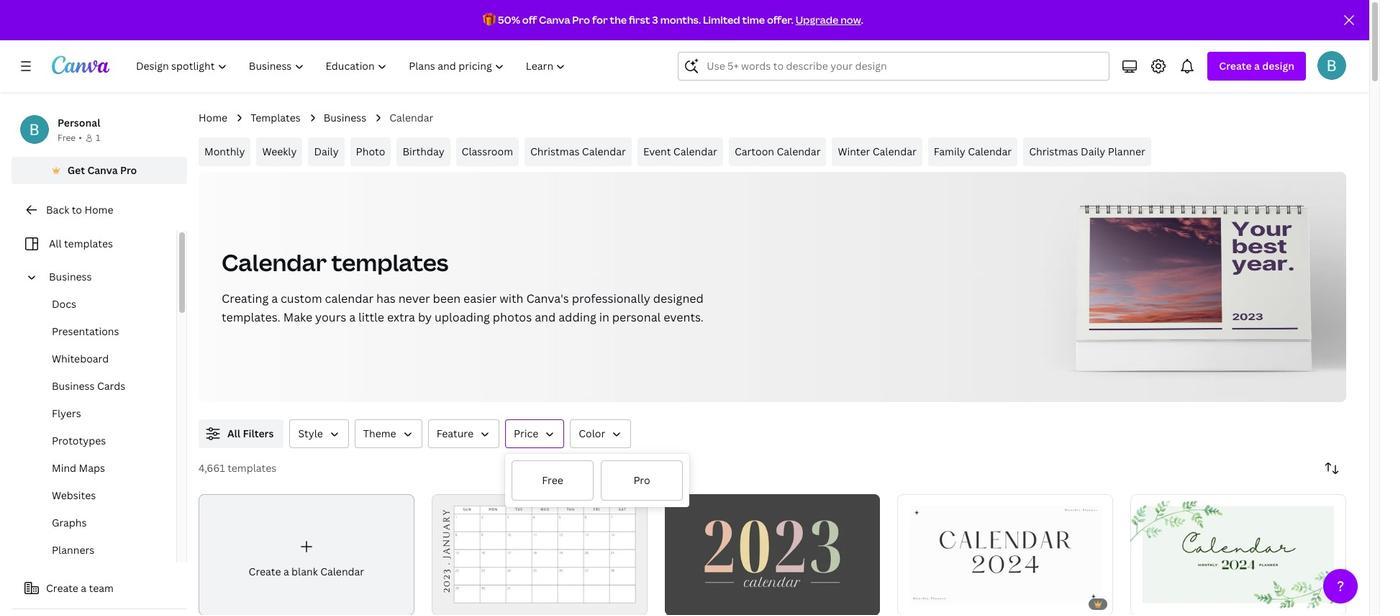Task type: vqa. For each thing, say whether or not it's contained in the screenshot.
Page the Facebook
no



Task type: describe. For each thing, give the bounding box(es) containing it.
0 horizontal spatial home
[[84, 203, 113, 217]]

flyers
[[52, 407, 81, 420]]

business for the bottommost business link
[[49, 270, 92, 284]]

templates for calendar templates
[[332, 247, 449, 278]]

all templates link
[[20, 230, 168, 258]]

offer.
[[767, 13, 794, 27]]

business for rightmost business link
[[324, 111, 367, 125]]

to
[[72, 203, 82, 217]]

time
[[742, 13, 765, 27]]

theme
[[363, 427, 396, 441]]

a for custom
[[271, 291, 278, 307]]

calendar right family
[[968, 145, 1012, 158]]

yours
[[315, 310, 346, 325]]

price
[[514, 427, 539, 441]]

create a blank calendar link
[[199, 494, 414, 615]]

planner
[[1108, 145, 1146, 158]]

.
[[861, 13, 864, 27]]

presentations
[[52, 325, 119, 338]]

Search search field
[[707, 53, 1101, 80]]

event
[[643, 145, 671, 158]]

get
[[67, 163, 85, 177]]

blank
[[292, 565, 318, 579]]

pro inside button
[[120, 163, 137, 177]]

filters
[[243, 427, 274, 441]]

gray and white minimalist clean 2024 monthly calendar image
[[898, 494, 1114, 615]]

planners
[[52, 543, 94, 557]]

docs
[[52, 297, 76, 311]]

templates for 4,661 templates
[[228, 461, 277, 475]]

2 daily from the left
[[1081, 145, 1106, 158]]

create a design button
[[1208, 52, 1306, 81]]

all templates
[[49, 237, 113, 250]]

top level navigation element
[[127, 52, 578, 81]]

create for create a blank calendar
[[249, 565, 281, 579]]

birthday link
[[397, 137, 450, 166]]

personal
[[612, 310, 661, 325]]

1 daily from the left
[[314, 145, 339, 158]]

all filters button
[[199, 420, 284, 448]]

winter calendar
[[838, 145, 917, 158]]

family calendar link
[[928, 137, 1018, 166]]

maps
[[79, 461, 105, 475]]

calendar right event on the left top of the page
[[674, 145, 718, 158]]

create for create a design
[[1220, 59, 1252, 73]]

all for all filters
[[227, 427, 240, 441]]

of for gray and white minimalist clean 2024 monthly calendar image
[[914, 598, 922, 609]]

calendar up the birthday
[[390, 111, 434, 125]]

birthday
[[403, 145, 445, 158]]

back
[[46, 203, 69, 217]]

has
[[376, 291, 396, 307]]

prototypes link
[[23, 428, 176, 455]]

christmas calendar link
[[525, 137, 632, 166]]

calendar up the custom
[[222, 247, 327, 278]]

calendar
[[325, 291, 374, 307]]

1 of 13 for gray and white minimalist clean 2024 monthly calendar image
[[908, 598, 933, 609]]

whiteboard
[[52, 352, 109, 366]]

3
[[652, 13, 658, 27]]

uploading
[[435, 310, 490, 325]]

create a blank calendar element
[[199, 494, 414, 615]]

a for blank
[[284, 565, 289, 579]]

winter calendar link
[[832, 137, 923, 166]]

12
[[458, 598, 466, 609]]

business cards
[[52, 379, 125, 393]]

style button
[[290, 420, 349, 448]]

design
[[1263, 59, 1295, 73]]

cartoon calendar
[[735, 145, 821, 158]]

creating a custom calendar has never been easier with canva's professionally designed templates. make yours a little extra by uploading photos and adding in personal events.
[[222, 291, 704, 325]]

family calendar
[[934, 145, 1012, 158]]

daily link
[[308, 137, 344, 166]]

create for create a team
[[46, 582, 78, 595]]

1 vertical spatial business link
[[43, 263, 168, 291]]

theme button
[[355, 420, 422, 448]]

create a blank calendar
[[249, 565, 364, 579]]

calendar templates
[[222, 247, 449, 278]]

free •
[[58, 132, 82, 144]]

free for free
[[542, 474, 563, 487]]

a for design
[[1255, 59, 1260, 73]]

4,661 templates
[[199, 461, 277, 475]]

monthly
[[204, 145, 245, 158]]

feature button
[[428, 420, 500, 448]]

upgrade
[[796, 13, 839, 27]]

2 1 of 13 link from the left
[[1131, 494, 1347, 615]]

photos
[[493, 310, 532, 325]]

with
[[500, 291, 524, 307]]

feature
[[437, 427, 474, 441]]

in
[[599, 310, 610, 325]]

1 of 12
[[442, 598, 466, 609]]

weekly
[[262, 145, 297, 158]]

templates.
[[222, 310, 281, 325]]

a left little
[[349, 310, 356, 325]]

make
[[283, 310, 312, 325]]

classroom link
[[456, 137, 519, 166]]

flyers link
[[23, 400, 176, 428]]

mind
[[52, 461, 76, 475]]



Task type: locate. For each thing, give the bounding box(es) containing it.
templates
[[251, 111, 301, 125]]

1 vertical spatial canva
[[87, 163, 118, 177]]

free inside button
[[542, 474, 563, 487]]

all
[[49, 237, 62, 250], [227, 427, 240, 441]]

templates link
[[251, 110, 301, 126]]

create left team
[[46, 582, 78, 595]]

christmas daily planner link
[[1024, 137, 1152, 166]]

a
[[1255, 59, 1260, 73], [271, 291, 278, 307], [349, 310, 356, 325], [284, 565, 289, 579], [81, 582, 86, 595]]

canva inside button
[[87, 163, 118, 177]]

all filters
[[227, 427, 274, 441]]

color
[[579, 427, 606, 441]]

weekly link
[[257, 137, 303, 166]]

0 vertical spatial create
[[1220, 59, 1252, 73]]

colorful modern simple 2023 calendar image
[[665, 494, 881, 615]]

templates for all templates
[[64, 237, 113, 250]]

1 of 13 for green simple minimalist monthly calendar image in the bottom right of the page
[[1141, 598, 1166, 609]]

christmas for christmas calendar
[[531, 145, 580, 158]]

personal
[[58, 116, 100, 130]]

pro button
[[600, 460, 684, 502]]

calendar templates image
[[1040, 172, 1347, 402], [1077, 209, 1312, 340]]

events.
[[664, 310, 704, 325]]

2 horizontal spatial templates
[[332, 247, 449, 278]]

business up daily link
[[324, 111, 367, 125]]

0 vertical spatial all
[[49, 237, 62, 250]]

0 horizontal spatial 1 of 13 link
[[898, 494, 1114, 615]]

templates
[[64, 237, 113, 250], [332, 247, 449, 278], [228, 461, 277, 475]]

1 of 13
[[908, 598, 933, 609], [1141, 598, 1166, 609]]

calendar
[[390, 111, 434, 125], [582, 145, 626, 158], [674, 145, 718, 158], [777, 145, 821, 158], [873, 145, 917, 158], [968, 145, 1012, 158], [222, 247, 327, 278], [320, 565, 364, 579]]

0 vertical spatial pro
[[572, 13, 590, 27]]

templates down the all filters
[[228, 461, 277, 475]]

calendar right blank
[[320, 565, 364, 579]]

price button
[[505, 420, 565, 448]]

daily left "planner"
[[1081, 145, 1106, 158]]

of for gray simple minimalist planner 2023 calendar image
[[448, 598, 456, 609]]

color button
[[570, 420, 631, 448]]

get canva pro
[[67, 163, 137, 177]]

0 horizontal spatial pro
[[120, 163, 137, 177]]

pro
[[572, 13, 590, 27], [120, 163, 137, 177], [634, 474, 650, 487]]

christmas for christmas daily planner
[[1029, 145, 1079, 158]]

2 of from the left
[[914, 598, 922, 609]]

a left the design at the top right of page
[[1255, 59, 1260, 73]]

canva
[[539, 13, 570, 27], [87, 163, 118, 177]]

1 horizontal spatial christmas
[[1029, 145, 1079, 158]]

calendar right cartoon
[[777, 145, 821, 158]]

0 horizontal spatial of
[[448, 598, 456, 609]]

3 of from the left
[[1147, 598, 1155, 609]]

professionally
[[572, 291, 651, 307]]

1 horizontal spatial 1 of 13 link
[[1131, 494, 1347, 615]]

and
[[535, 310, 556, 325]]

cards
[[97, 379, 125, 393]]

a inside button
[[81, 582, 86, 595]]

0 horizontal spatial free
[[58, 132, 76, 144]]

1 for gray simple minimalist planner 2023 calendar image
[[442, 598, 446, 609]]

templates up has
[[332, 247, 449, 278]]

event calendar link
[[638, 137, 723, 166]]

1 vertical spatial home
[[84, 203, 113, 217]]

upgrade now button
[[796, 13, 861, 27]]

1 christmas from the left
[[531, 145, 580, 158]]

create inside dropdown button
[[1220, 59, 1252, 73]]

0 horizontal spatial 13
[[924, 598, 933, 609]]

13 for green simple minimalist monthly calendar image in the bottom right of the page
[[1157, 598, 1166, 609]]

1 1 of 13 from the left
[[908, 598, 933, 609]]

daily left photo
[[314, 145, 339, 158]]

2 vertical spatial business
[[52, 379, 95, 393]]

all inside button
[[227, 427, 240, 441]]

all for all templates
[[49, 237, 62, 250]]

0 horizontal spatial templates
[[64, 237, 113, 250]]

pro inside button
[[634, 474, 650, 487]]

calendar inside "element"
[[320, 565, 364, 579]]

all down back
[[49, 237, 62, 250]]

50%
[[498, 13, 520, 27]]

home right to
[[84, 203, 113, 217]]

now
[[841, 13, 861, 27]]

0 vertical spatial free
[[58, 132, 76, 144]]

extra
[[387, 310, 415, 325]]

1 vertical spatial create
[[249, 565, 281, 579]]

business up docs
[[49, 270, 92, 284]]

2 13 from the left
[[1157, 598, 1166, 609]]

a for team
[[81, 582, 86, 595]]

of for green simple minimalist monthly calendar image in the bottom right of the page
[[1147, 598, 1155, 609]]

brad klo image
[[1318, 51, 1347, 80]]

1 for gray and white minimalist clean 2024 monthly calendar image
[[908, 598, 912, 609]]

2 horizontal spatial pro
[[634, 474, 650, 487]]

canva's
[[526, 291, 569, 307]]

limited
[[703, 13, 740, 27]]

a inside "element"
[[284, 565, 289, 579]]

0 vertical spatial canva
[[539, 13, 570, 27]]

templates down back to home
[[64, 237, 113, 250]]

2 vertical spatial create
[[46, 582, 78, 595]]

of
[[448, 598, 456, 609], [914, 598, 922, 609], [1147, 598, 1155, 609]]

1
[[96, 132, 100, 144], [442, 598, 446, 609], [908, 598, 912, 609], [1141, 598, 1145, 609]]

1 horizontal spatial of
[[914, 598, 922, 609]]

•
[[79, 132, 82, 144]]

create a team button
[[12, 574, 187, 603]]

1 horizontal spatial canva
[[539, 13, 570, 27]]

free for free •
[[58, 132, 76, 144]]

websites link
[[23, 482, 176, 510]]

websites
[[52, 489, 96, 502]]

1 for green simple minimalist monthly calendar image in the bottom right of the page
[[1141, 598, 1145, 609]]

4,661
[[199, 461, 225, 475]]

🎁 50% off canva pro for the first 3 months. limited time offer. upgrade now .
[[483, 13, 864, 27]]

a left blank
[[284, 565, 289, 579]]

1 horizontal spatial create
[[249, 565, 281, 579]]

2 horizontal spatial of
[[1147, 598, 1155, 609]]

create left the design at the top right of page
[[1220, 59, 1252, 73]]

presentations link
[[23, 318, 176, 345]]

1 horizontal spatial home
[[199, 111, 228, 125]]

1 of from the left
[[448, 598, 456, 609]]

1 horizontal spatial free
[[542, 474, 563, 487]]

0 horizontal spatial canva
[[87, 163, 118, 177]]

1 horizontal spatial daily
[[1081, 145, 1106, 158]]

1 13 from the left
[[924, 598, 933, 609]]

1 horizontal spatial templates
[[228, 461, 277, 475]]

None search field
[[678, 52, 1110, 81]]

home up monthly
[[199, 111, 228, 125]]

0 horizontal spatial all
[[49, 237, 62, 250]]

1 horizontal spatial all
[[227, 427, 240, 441]]

1 horizontal spatial 1 of 13
[[1141, 598, 1166, 609]]

0 horizontal spatial 1 of 13
[[908, 598, 933, 609]]

1 horizontal spatial pro
[[572, 13, 590, 27]]

Sort by button
[[1318, 454, 1347, 483]]

a inside dropdown button
[[1255, 59, 1260, 73]]

never
[[399, 291, 430, 307]]

business cards link
[[23, 373, 176, 400]]

back to home
[[46, 203, 113, 217]]

photo link
[[350, 137, 391, 166]]

planners link
[[23, 537, 176, 564]]

free left •
[[58, 132, 76, 144]]

whiteboard link
[[23, 345, 176, 373]]

business link up daily link
[[324, 110, 367, 126]]

0 horizontal spatial business link
[[43, 263, 168, 291]]

free down price 'button'
[[542, 474, 563, 487]]

2 horizontal spatial create
[[1220, 59, 1252, 73]]

business up flyers
[[52, 379, 95, 393]]

business link down all templates link
[[43, 263, 168, 291]]

1 vertical spatial all
[[227, 427, 240, 441]]

designed
[[653, 291, 704, 307]]

0 horizontal spatial christmas
[[531, 145, 580, 158]]

1 vertical spatial pro
[[120, 163, 137, 177]]

create inside button
[[46, 582, 78, 595]]

create a design
[[1220, 59, 1295, 73]]

13 for gray and white minimalist clean 2024 monthly calendar image
[[924, 598, 933, 609]]

0 horizontal spatial daily
[[314, 145, 339, 158]]

0 vertical spatial home
[[199, 111, 228, 125]]

creating
[[222, 291, 269, 307]]

by
[[418, 310, 432, 325]]

winter
[[838, 145, 870, 158]]

event calendar
[[643, 145, 718, 158]]

1 vertical spatial business
[[49, 270, 92, 284]]

1 horizontal spatial 13
[[1157, 598, 1166, 609]]

0 vertical spatial business link
[[324, 110, 367, 126]]

1 1 of 13 link from the left
[[898, 494, 1114, 615]]

0 vertical spatial business
[[324, 111, 367, 125]]

christmas inside 'link'
[[531, 145, 580, 158]]

1 horizontal spatial business link
[[324, 110, 367, 126]]

first
[[629, 13, 650, 27]]

a left team
[[81, 582, 86, 595]]

create left blank
[[249, 565, 281, 579]]

mind maps
[[52, 461, 105, 475]]

calendar right the "winter"
[[873, 145, 917, 158]]

2 vertical spatial pro
[[634, 474, 650, 487]]

canva right off on the top left of the page
[[539, 13, 570, 27]]

2 1 of 13 from the left
[[1141, 598, 1166, 609]]

docs link
[[23, 291, 176, 318]]

calendar left event on the left top of the page
[[582, 145, 626, 158]]

graphs link
[[23, 510, 176, 537]]

mind maps link
[[23, 455, 176, 482]]

graphs
[[52, 516, 87, 530]]

1 vertical spatial free
[[542, 474, 563, 487]]

green simple minimalist monthly calendar image
[[1131, 494, 1347, 615]]

christmas calendar
[[531, 145, 626, 158]]

2 christmas from the left
[[1029, 145, 1079, 158]]

adding
[[559, 310, 596, 325]]

business
[[324, 111, 367, 125], [49, 270, 92, 284], [52, 379, 95, 393]]

🎁
[[483, 13, 496, 27]]

all left filters at the bottom
[[227, 427, 240, 441]]

gray simple minimalist planner 2023 calendar image
[[432, 494, 648, 615]]

christmas daily planner
[[1029, 145, 1146, 158]]

custom
[[281, 291, 322, 307]]

canva right get
[[87, 163, 118, 177]]

monthly link
[[199, 137, 251, 166]]

create inside "element"
[[249, 565, 281, 579]]

0 horizontal spatial create
[[46, 582, 78, 595]]

free button
[[511, 460, 595, 502]]

months.
[[660, 13, 701, 27]]

a left the custom
[[271, 291, 278, 307]]

back to home link
[[12, 196, 187, 225]]



